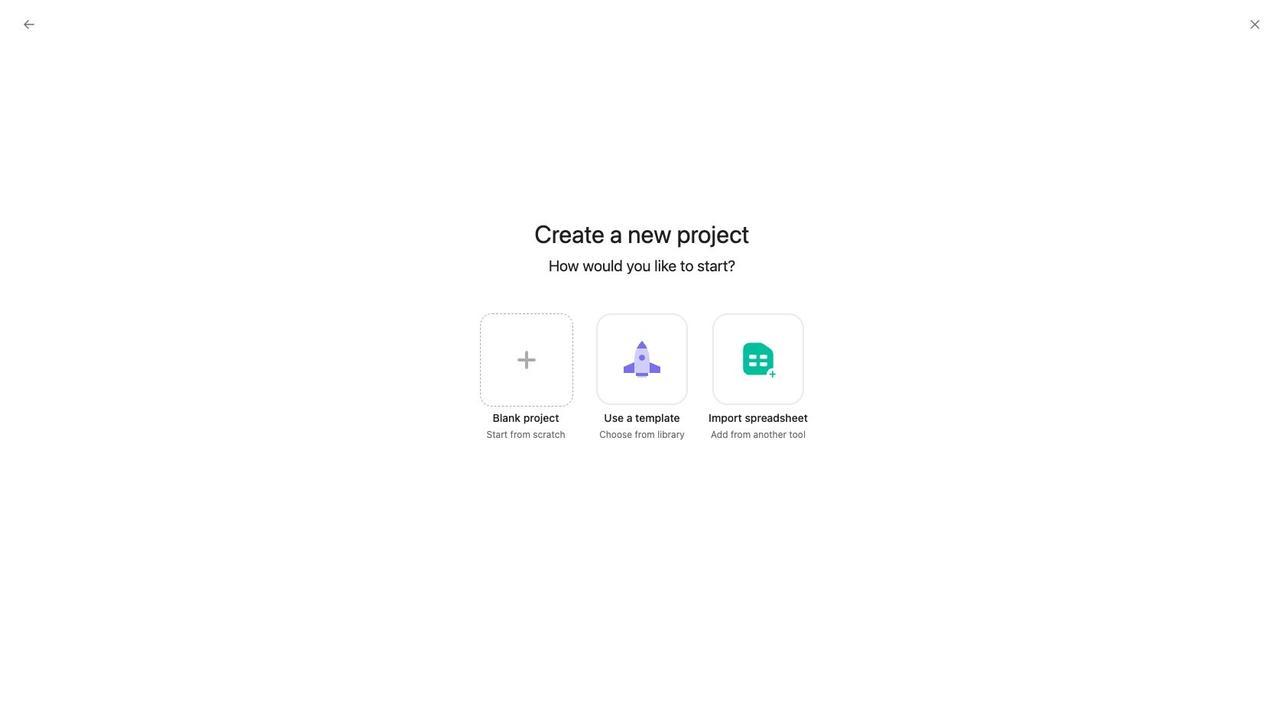 Task type: locate. For each thing, give the bounding box(es) containing it.
board image
[[769, 334, 787, 352]]

list item
[[760, 269, 798, 307], [270, 321, 722, 349], [270, 349, 722, 376], [270, 376, 722, 404], [270, 404, 722, 431], [270, 431, 722, 459]]

close image
[[1249, 18, 1261, 31]]



Task type: describe. For each thing, give the bounding box(es) containing it.
go back image
[[23, 18, 35, 31]]

board image
[[769, 389, 787, 407]]

hide sidebar image
[[20, 12, 32, 24]]



Task type: vqa. For each thing, say whether or not it's contained in the screenshot.
2nd Board Link from the right
no



